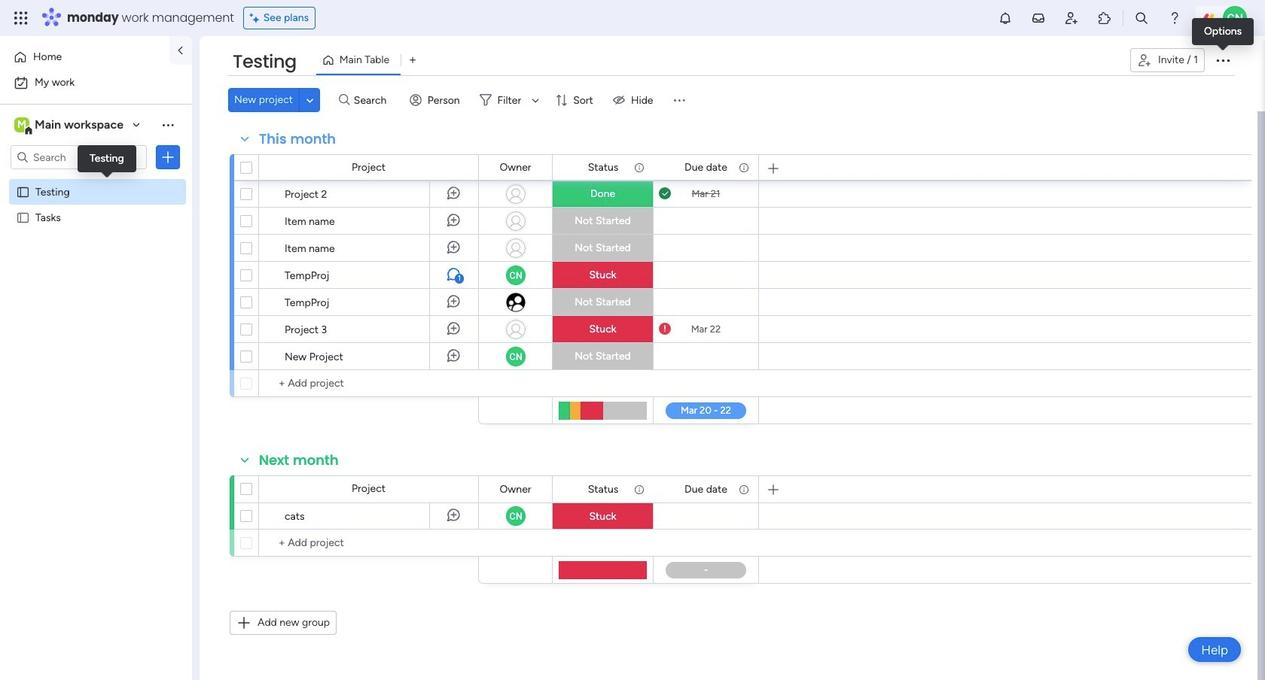Task type: describe. For each thing, give the bounding box(es) containing it.
angle down image
[[306, 95, 314, 106]]

1 vertical spatial option
[[9, 71, 183, 95]]

invite members image
[[1064, 11, 1079, 26]]

search everything image
[[1134, 11, 1149, 26]]

Search field
[[350, 90, 395, 111]]

2 column information image from the top
[[634, 484, 646, 496]]

workspace image
[[14, 117, 29, 133]]

+ Add project text field
[[267, 375, 472, 393]]

1 v2 overdue deadline image from the top
[[659, 160, 671, 174]]

v2 search image
[[339, 92, 350, 109]]

Search in workspace field
[[32, 149, 126, 166]]

update feed image
[[1031, 11, 1046, 26]]

0 horizontal spatial options image
[[160, 150, 176, 165]]

notifications image
[[998, 11, 1013, 26]]

2 vertical spatial option
[[0, 178, 192, 181]]

1 horizontal spatial options image
[[1214, 51, 1232, 69]]

2 v2 overdue deadline image from the top
[[659, 322, 671, 337]]



Task type: vqa. For each thing, say whether or not it's contained in the screenshot.
first the Public board 'IMAGE'
yes



Task type: locate. For each thing, give the bounding box(es) containing it.
column information image
[[738, 162, 750, 174], [738, 484, 750, 496]]

1 vertical spatial v2 overdue deadline image
[[659, 322, 671, 337]]

options image
[[1214, 51, 1232, 69], [160, 150, 176, 165]]

options image down workspace options icon at the top of page
[[160, 150, 176, 165]]

see plans image
[[250, 10, 263, 26]]

cool name image
[[1223, 6, 1247, 30]]

public board image
[[16, 185, 30, 199]]

0 vertical spatial column information image
[[634, 162, 646, 174]]

1 column information image from the top
[[634, 162, 646, 174]]

monday marketplace image
[[1098, 11, 1113, 26]]

2 column information image from the top
[[738, 484, 750, 496]]

None field
[[229, 49, 300, 75], [255, 102, 340, 121], [255, 130, 340, 149], [496, 159, 535, 176], [584, 159, 622, 176], [681, 159, 731, 176], [255, 451, 343, 471], [496, 482, 535, 498], [584, 482, 622, 498], [681, 482, 731, 498], [229, 49, 300, 75], [255, 102, 340, 121], [255, 130, 340, 149], [496, 159, 535, 176], [584, 159, 622, 176], [681, 159, 731, 176], [255, 451, 343, 471], [496, 482, 535, 498], [584, 482, 622, 498], [681, 482, 731, 498]]

0 vertical spatial v2 overdue deadline image
[[659, 160, 671, 174]]

option
[[9, 45, 160, 69], [9, 71, 183, 95], [0, 178, 192, 181]]

v2 overdue deadline image
[[659, 160, 671, 174], [659, 322, 671, 337]]

1 column information image from the top
[[738, 162, 750, 174]]

help image
[[1168, 11, 1183, 26]]

+ Add project text field
[[267, 535, 472, 553]]

public board image
[[16, 210, 30, 224]]

options image down cool name icon
[[1214, 51, 1232, 69]]

list box
[[0, 176, 192, 434]]

add view image
[[410, 55, 416, 66]]

1 vertical spatial column information image
[[634, 484, 646, 496]]

0 vertical spatial options image
[[1214, 51, 1232, 69]]

v2 done deadline image
[[659, 187, 671, 201]]

select product image
[[14, 11, 29, 26]]

workspace options image
[[160, 117, 176, 132]]

menu image
[[672, 93, 687, 108]]

1 vertical spatial column information image
[[738, 484, 750, 496]]

arrow down image
[[527, 91, 545, 109]]

workspace selection element
[[14, 116, 126, 136]]

1 vertical spatial options image
[[160, 150, 176, 165]]

0 vertical spatial column information image
[[738, 162, 750, 174]]

0 vertical spatial option
[[9, 45, 160, 69]]

column information image
[[634, 162, 646, 174], [634, 484, 646, 496]]



